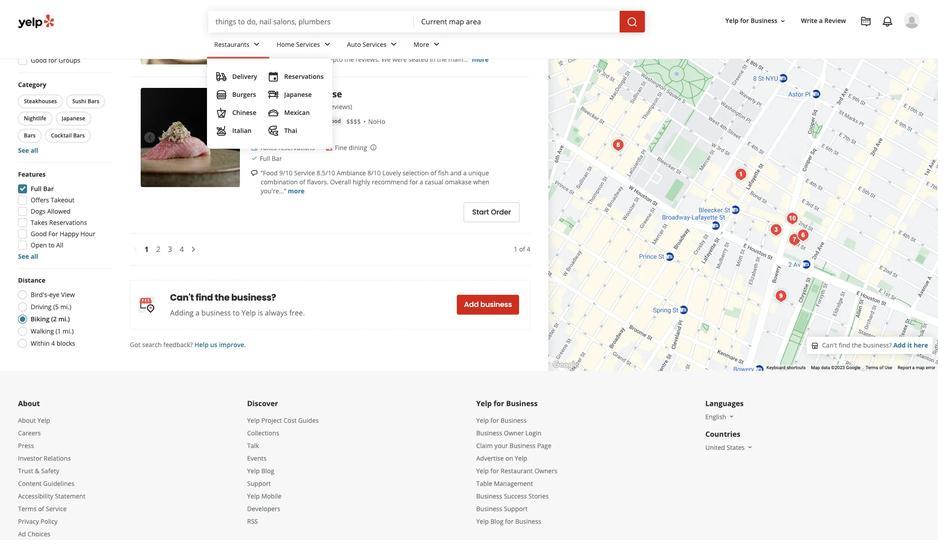 Task type: locate. For each thing, give the bounding box(es) containing it.
more link down what
[[472, 55, 489, 63]]

1 horizontal spatial 1
[[514, 245, 518, 253]]

seafood
[[319, 117, 341, 125]]

0 vertical spatial reservations
[[284, 72, 324, 81]]

1 none field from the left
[[216, 17, 407, 27]]

bar for takes
[[272, 154, 282, 163]]

reservations down place
[[284, 72, 324, 81]]

see up distance
[[18, 252, 29, 261]]

until for until 5:30 pm
[[273, 8, 286, 17]]

1 horizontal spatial 16 chevron down v2 image
[[780, 17, 787, 25]]

"we
[[261, 46, 272, 54]]

24 chevron down v2 image right the more
[[431, 39, 442, 50]]

locally owned & operated
[[260, 21, 336, 29]]

terms up privacy
[[18, 505, 37, 513]]

delivery up burgers
[[232, 72, 257, 81]]

1 slideshow element from the top
[[141, 0, 240, 65]]

a right adding
[[196, 308, 200, 318]]

nightlife
[[24, 114, 46, 122]]

japanese link
[[265, 86, 327, 104]]

16 chevron down v2 image inside english dropdown button
[[728, 414, 736, 421]]

full bar up offers takeout
[[31, 184, 54, 193]]

1 horizontal spatial business?
[[864, 341, 892, 350]]

slideshow element
[[141, 0, 240, 65], [141, 88, 240, 187]]

bird's-eye view
[[31, 290, 75, 299]]

2 24 chevron down v2 image from the left
[[431, 39, 442, 50]]

0 vertical spatial mi.)
[[60, 303, 71, 311]]

in
[[430, 55, 436, 63]]

sushi bars button down 4.2 star rating image
[[251, 117, 282, 126]]

1 horizontal spatial next image
[[226, 10, 236, 20]]

1 vertical spatial sushi bars
[[253, 117, 281, 125]]

business? up terms of use
[[864, 341, 892, 350]]

blog down business support link on the bottom
[[491, 517, 504, 526]]

2 see all from the top
[[18, 252, 38, 261]]

improve.
[[219, 341, 246, 349]]

for
[[741, 16, 749, 25], [48, 22, 57, 31], [48, 56, 57, 64], [410, 178, 418, 186], [494, 399, 504, 409], [491, 416, 499, 425], [491, 467, 499, 475], [505, 517, 514, 526]]

& right the 'owned'
[[303, 21, 308, 29]]

support down yelp blog link
[[247, 480, 271, 488]]

group containing category
[[16, 80, 112, 155]]

category
[[18, 80, 46, 89]]

see all down "bars" 'button'
[[18, 146, 38, 155]]

2 horizontal spatial 4
[[527, 245, 531, 253]]

1 horizontal spatial none field
[[421, 17, 613, 27]]

trust & safety link
[[18, 467, 59, 475]]

ambiance
[[337, 169, 366, 177]]

1 24 chevron down v2 image from the left
[[389, 39, 399, 50]]

1 vertical spatial offers
[[31, 196, 49, 204]]

bar down locally
[[272, 31, 282, 40]]

0 vertical spatial next image
[[226, 10, 236, 20]]

0 horizontal spatial back
[[290, 46, 304, 54]]

terms of use
[[866, 365, 893, 370]]

the inside can't find the business? adding a business to yelp is always free.
[[215, 291, 230, 304]]

back up in
[[423, 46, 437, 54]]

1 horizontal spatial service
[[294, 169, 315, 177]]

0 horizontal spatial blog
[[261, 467, 274, 475]]

0 vertical spatial blog
[[261, 467, 274, 475]]

combination
[[261, 178, 298, 186]]

1 horizontal spatial services
[[363, 40, 387, 49]]

distance
[[18, 276, 45, 285]]

group containing features
[[15, 170, 112, 261]]

more down what
[[472, 55, 489, 63]]

1 horizontal spatial takes
[[260, 143, 277, 152]]

1 vertical spatial sushi
[[253, 117, 267, 125]]

1 vertical spatial bar
[[272, 154, 282, 163]]

report a map error
[[898, 365, 936, 370]]

1 vertical spatial all
[[31, 252, 38, 261]]

0 vertical spatial yelp for business
[[726, 16, 778, 25]]

1 16 checkmark v2 image from the top
[[251, 32, 258, 39]]

can't find the business? add it here
[[823, 341, 929, 350]]

on
[[506, 454, 513, 463]]

1 vertical spatial see
[[18, 252, 29, 261]]

24 chevron down v2 image
[[389, 39, 399, 50], [431, 39, 442, 50]]

1 see all button from the top
[[18, 146, 38, 155]]

1 vertical spatial full bar
[[260, 154, 282, 163]]

accessibility
[[18, 492, 53, 501]]

can't inside can't find the business? adding a business to yelp is always free.
[[170, 291, 194, 304]]

0 vertical spatial offers
[[31, 11, 49, 19]]

"food
[[261, 169, 278, 177]]

terms
[[866, 365, 879, 370], [18, 505, 37, 513]]

16 speech v2 image for "food
[[251, 170, 258, 177]]

takes right 16 takes reservations v2 'icon'
[[260, 143, 277, 152]]

until left 6:00
[[273, 131, 286, 139]]

0 horizontal spatial more
[[288, 187, 305, 195]]

mi.) for biking (2 mi.)
[[58, 315, 70, 323]]

1 vertical spatial service
[[46, 505, 67, 513]]

sushi left the 24 mexican v2 icon
[[253, 117, 267, 125]]

offers takeout
[[31, 196, 74, 204]]

0 vertical spatial more
[[472, 55, 489, 63]]

data
[[822, 365, 831, 370]]

ad
[[18, 530, 26, 539]]

1 inside page: 1 element
[[145, 244, 149, 254]]

bar up offers takeout
[[43, 184, 54, 193]]

bars right 'cocktail'
[[73, 132, 85, 139]]

2 see all button from the top
[[18, 252, 38, 261]]

1 horizontal spatial 24 chevron down v2 image
[[431, 39, 442, 50]]

4.2
[[303, 103, 312, 111]]

1 horizontal spatial 24 chevron down v2 image
[[322, 39, 333, 50]]

2 24 chevron down v2 image from the left
[[322, 39, 333, 50]]

until left "5:30" at the left
[[273, 8, 286, 17]]

1 all from the top
[[31, 146, 38, 155]]

0 vertical spatial see all button
[[18, 146, 38, 155]]

0 horizontal spatial takes
[[31, 218, 48, 227]]

3
[[168, 244, 172, 254]]

blocks
[[57, 339, 75, 348]]

reservations up happy
[[49, 218, 87, 227]]

1 vertical spatial support
[[504, 505, 528, 513]]

menu inside business categories element
[[207, 59, 333, 149]]

1 vertical spatial see all button
[[18, 252, 38, 261]]

to left show
[[438, 46, 445, 54]]

us up main…"
[[463, 46, 470, 54]]

service
[[294, 169, 315, 177], [46, 505, 67, 513]]

more for what
[[472, 55, 489, 63]]

full bar down locally
[[260, 31, 282, 40]]

good for dinner
[[31, 22, 79, 31]]

1 vertical spatial 16 speech v2 image
[[251, 170, 258, 177]]

privacy policy link
[[18, 517, 58, 526]]

mi.) for walking (1 mi.)
[[63, 327, 74, 336]]

1 vertical spatial see all
[[18, 252, 38, 261]]

none field up can
[[421, 17, 613, 27]]

0 vertical spatial can't
[[170, 291, 194, 304]]

0 vertical spatial find
[[196, 291, 213, 304]]

2 16 speech v2 image from the top
[[251, 170, 258, 177]]

0 horizontal spatial find
[[196, 291, 213, 304]]

map data ©2023 google
[[812, 365, 861, 370]]

sushi for bottom sushi bars button
[[253, 117, 267, 125]]

previous image
[[144, 132, 155, 143]]

business? for can't find the business? adding a business to yelp is always free.
[[231, 291, 276, 304]]

page
[[537, 442, 552, 450]]

choices
[[28, 530, 50, 539]]

within
[[31, 339, 50, 348]]

24 chevron down v2 image up were
[[389, 39, 399, 50]]

good down offers delivery
[[31, 22, 47, 31]]

delivery inside menu
[[232, 72, 257, 81]]

16 checkmark v2 image down 16 locally owned v2 icon
[[251, 32, 258, 39]]

takeout
[[51, 196, 74, 204]]

0 horizontal spatial services
[[296, 40, 320, 49]]

0 vertical spatial japanese
[[284, 90, 312, 99]]

24 chevron down v2 image inside restaurants link
[[251, 39, 262, 50]]

16 speech v2 image left "food
[[251, 170, 258, 177]]

bar inside group
[[43, 184, 54, 193]]

2 vertical spatial mi.)
[[63, 327, 74, 336]]

steakhouses button
[[18, 95, 63, 108]]

1 vertical spatial &
[[35, 467, 39, 475]]

about yelp careers press investor relations trust & safety content guidelines accessibility statement terms of service privacy policy ad choices
[[18, 416, 85, 539]]

1 vertical spatial takes
[[31, 218, 48, 227]]

eye
[[49, 290, 60, 299]]

offers inside group
[[31, 196, 49, 204]]

japanese up 4.2
[[284, 90, 312, 99]]

0 vertical spatial sushi bars
[[72, 97, 99, 105]]

16 speech v2 image
[[251, 47, 258, 54], [251, 170, 258, 177]]

good up "open"
[[31, 230, 47, 238]]

operated
[[309, 21, 336, 29]]

next image up restaurants
[[226, 10, 236, 20]]

0 horizontal spatial 16 chevron down v2 image
[[728, 414, 736, 421]]

page: 4 element
[[180, 244, 184, 255]]

1 vertical spatial add
[[894, 341, 906, 350]]

all for category
[[31, 146, 38, 155]]

1 down start order link
[[514, 245, 518, 253]]

seafood button
[[318, 117, 343, 126]]

info icon image
[[415, 21, 422, 28], [415, 21, 422, 28], [370, 144, 377, 151], [370, 144, 377, 151]]

none field near
[[421, 17, 613, 27]]

to inside can't find the business? adding a business to yelp is always free.
[[233, 308, 240, 318]]

thai
[[284, 126, 297, 135]]

16 checkmark v2 image for locally owned & operated
[[251, 32, 258, 39]]

2 16 checkmark v2 image from the top
[[251, 155, 258, 162]]

0 horizontal spatial 24 chevron down v2 image
[[389, 39, 399, 50]]

see down "bars" 'button'
[[18, 146, 29, 155]]

sushi bars up 24 thai v2 icon at the left top of page
[[253, 117, 281, 125]]

see all button down "bars" 'button'
[[18, 146, 38, 155]]

forsythia image
[[141, 0, 240, 65]]

offers for offers takeout
[[31, 196, 49, 204]]

walking
[[31, 327, 54, 336]]

mi.)
[[60, 303, 71, 311], [58, 315, 70, 323], [63, 327, 74, 336]]

full bar for locally
[[260, 31, 282, 40]]

None search field
[[208, 11, 647, 32]]

1 vertical spatial group
[[15, 170, 112, 261]]

option group
[[15, 276, 112, 351]]

kissaki
[[266, 88, 298, 100]]

mi.) right (1
[[63, 327, 74, 336]]

full
[[260, 31, 270, 40], [260, 154, 270, 163], [31, 184, 42, 193]]

full down locally
[[260, 31, 270, 40]]

a
[[820, 16, 823, 25], [463, 169, 467, 177], [420, 178, 423, 186], [196, 308, 200, 318], [913, 365, 915, 370]]

write a review
[[801, 16, 847, 25]]

until for until 6:00 pm
[[273, 131, 286, 139]]

16 checkmark v2 image down 16 takes reservations v2 'icon'
[[251, 155, 258, 162]]

services
[[296, 40, 320, 49], [363, 40, 387, 49]]

cost
[[284, 416, 297, 425]]

reservations inside menu
[[284, 72, 324, 81]]

1 about from the top
[[18, 399, 40, 409]]

to inside '"we went back here as the chef/owner jacob invited us back to show us what they can do. and the place lived upto the reviews.   we were seated in the main…"'
[[438, 46, 445, 54]]

to left is
[[233, 308, 240, 318]]

1 vertical spatial japanese
[[62, 114, 85, 122]]

rss
[[247, 517, 258, 526]]

all
[[31, 146, 38, 155], [31, 252, 38, 261]]

services up place
[[296, 40, 320, 49]]

a right and
[[463, 169, 467, 177]]

trust
[[18, 467, 33, 475]]

home services link
[[270, 32, 340, 59]]

full up "food
[[260, 154, 270, 163]]

closed for locally owned & operated
[[251, 8, 272, 17]]

16 chevron down v2 image inside yelp for business button
[[780, 17, 787, 25]]

16 speech v2 image left "we
[[251, 47, 258, 54]]

owners
[[535, 467, 558, 475]]

0 vertical spatial support
[[247, 480, 271, 488]]

16 fine dining v2 image
[[326, 144, 333, 151]]

highly
[[353, 178, 370, 186]]

page: 1 element
[[141, 243, 153, 256]]

more link for of
[[288, 187, 305, 195]]

1 horizontal spatial yelp for business
[[726, 16, 778, 25]]

sushi bars for the top sushi bars button
[[72, 97, 99, 105]]

2 good from the top
[[31, 56, 47, 64]]

here
[[306, 46, 319, 54], [914, 341, 929, 350]]

bird's-
[[31, 290, 49, 299]]

24 chevron down v2 image inside auto services link
[[389, 39, 399, 50]]

1 vertical spatial until
[[273, 131, 286, 139]]

full bar up "food
[[260, 154, 282, 163]]

bars up 24 thai v2 icon at the left top of page
[[269, 117, 281, 125]]

slideshow element for closed until 5:30 pm
[[141, 0, 240, 65]]

1 horizontal spatial can't
[[823, 341, 838, 350]]

0 horizontal spatial 1
[[145, 244, 149, 254]]

sushi bars button up japanese "button"
[[66, 95, 105, 108]]

2 slideshow element from the top
[[141, 88, 240, 187]]

1 horizontal spatial to
[[233, 308, 240, 318]]

1 horizontal spatial sushi bars button
[[251, 117, 282, 126]]

more link down the combination
[[288, 187, 305, 195]]

blog up support link
[[261, 467, 274, 475]]

full for takes
[[260, 154, 270, 163]]

0 horizontal spatial add
[[464, 300, 479, 310]]

2 offers from the top
[[31, 196, 49, 204]]

2 none field from the left
[[421, 17, 613, 27]]

1 16 speech v2 image from the top
[[251, 47, 258, 54]]

pm up find field
[[302, 8, 312, 17]]

terms left use
[[866, 365, 879, 370]]

about inside "about yelp careers press investor relations trust & safety content guidelines accessibility statement terms of service privacy policy ad choices"
[[18, 416, 36, 425]]

sushi bars up japanese "button"
[[72, 97, 99, 105]]

support down success
[[504, 505, 528, 513]]

service up flavors.
[[294, 169, 315, 177]]

1 24 chevron down v2 image from the left
[[251, 39, 262, 50]]

16 chevron down v2 image down languages
[[728, 414, 736, 421]]

menu containing delivery
[[207, 59, 333, 149]]

1 until from the top
[[273, 8, 286, 17]]

here right it
[[914, 341, 929, 350]]

closed up 16 locally owned v2 icon
[[251, 8, 272, 17]]

& right trust on the bottom left
[[35, 467, 39, 475]]

2 until from the top
[[273, 131, 286, 139]]

24 sushi v2 image
[[268, 89, 279, 100]]

japanese inside "button"
[[62, 114, 85, 122]]

1 vertical spatial next image
[[188, 244, 199, 255]]

stories
[[529, 492, 549, 501]]

services for home services
[[296, 40, 320, 49]]

24 chevron down v2 image up do.
[[251, 39, 262, 50]]

mi.) right (5 on the bottom
[[60, 303, 71, 311]]

support
[[247, 480, 271, 488], [504, 505, 528, 513]]

0 horizontal spatial us
[[210, 341, 217, 349]]

menu
[[207, 59, 333, 149]]

16 checkmark v2 image
[[251, 32, 258, 39], [251, 155, 258, 162]]

a left map
[[913, 365, 915, 370]]

8/10
[[368, 169, 381, 177]]

2 closed from the top
[[251, 131, 272, 139]]

find inside can't find the business? adding a business to yelp is always free.
[[196, 291, 213, 304]]

see for features
[[18, 252, 29, 261]]

see all button
[[18, 146, 38, 155], [18, 252, 38, 261]]

0 vertical spatial 16 chevron down v2 image
[[780, 17, 787, 25]]

Find text field
[[216, 17, 407, 27]]

none field find
[[216, 17, 407, 27]]

italian link
[[213, 122, 261, 140]]

1 vertical spatial terms
[[18, 505, 37, 513]]

takes down dogs
[[31, 218, 48, 227]]

good up category
[[31, 56, 47, 64]]

16 checkmark v2 image for takes reservations
[[251, 155, 258, 162]]

1 for 1
[[145, 244, 149, 254]]

full down features
[[31, 184, 42, 193]]

1 horizontal spatial reservations
[[284, 72, 324, 81]]

2 services from the left
[[363, 40, 387, 49]]

1 see all from the top
[[18, 146, 38, 155]]

16 chevron down v2 image left write on the right of the page
[[780, 17, 787, 25]]

for inside '"food 9/10 service 8.5/10 ambiance 8/10  lovely selection of fish and a unique combination of flavors. overall highly recommend for a casual omakase when you're…"'
[[410, 178, 418, 186]]

back up place
[[290, 46, 304, 54]]

business? inside can't find the business? adding a business to yelp is always free.
[[231, 291, 276, 304]]

24 chevron down v2 image up lived at top left
[[322, 39, 333, 50]]

offers up dogs
[[31, 196, 49, 204]]

0 vertical spatial about
[[18, 399, 40, 409]]

0 vertical spatial see all
[[18, 146, 38, 155]]

3 good from the top
[[31, 230, 47, 238]]

find for can't find the business? add it here
[[839, 341, 851, 350]]

bar for locally
[[272, 31, 282, 40]]

24 chevron down v2 image
[[251, 39, 262, 50], [322, 39, 333, 50]]

2 all from the top
[[31, 252, 38, 261]]

selection
[[403, 169, 429, 177]]

1 offers from the top
[[31, 11, 49, 19]]

1 good from the top
[[31, 22, 47, 31]]

1 vertical spatial find
[[839, 341, 851, 350]]

here inside '"we went back here as the chef/owner jacob invited us back to show us what they can do. and the place lived upto the reviews.   we were seated in the main…"'
[[306, 46, 319, 54]]

offers up good for dinner
[[31, 11, 49, 19]]

seated
[[409, 55, 428, 63]]

0 horizontal spatial japanese
[[62, 114, 85, 122]]

about up careers link
[[18, 416, 36, 425]]

we
[[382, 55, 391, 63]]

bars down nightlife button
[[24, 132, 36, 139]]

2 vertical spatial full
[[31, 184, 42, 193]]

bars inside button
[[73, 132, 85, 139]]

24 chevron down v2 image for restaurants
[[251, 39, 262, 50]]

1 horizontal spatial add
[[894, 341, 906, 350]]

about up about yelp link
[[18, 399, 40, 409]]

1 horizontal spatial terms
[[866, 365, 879, 370]]

sushi up japanese "button"
[[72, 97, 86, 105]]

business? up is
[[231, 291, 276, 304]]

0 vertical spatial until
[[273, 8, 286, 17]]

1 horizontal spatial find
[[839, 341, 851, 350]]

2 link
[[153, 243, 164, 256]]

1 right 24 chevron left v2 image
[[145, 244, 149, 254]]

full bar for takes
[[260, 154, 282, 163]]

1 horizontal spatial more
[[472, 55, 489, 63]]

0 horizontal spatial service
[[46, 505, 67, 513]]

investor
[[18, 454, 42, 463]]

find
[[196, 291, 213, 304], [839, 341, 851, 350]]

services inside 'home services' link
[[296, 40, 320, 49]]

all down "bars" 'button'
[[31, 146, 38, 155]]

bowery meat company image
[[786, 231, 804, 249]]

mi.) right the (2
[[58, 315, 70, 323]]

see all for category
[[18, 146, 38, 155]]

closed up 16 takes reservations v2 'icon'
[[251, 131, 272, 139]]

0 vertical spatial all
[[31, 146, 38, 155]]

0 vertical spatial here
[[306, 46, 319, 54]]

pagination navigation navigation
[[130, 233, 531, 266]]

more for of
[[288, 187, 305, 195]]

0 horizontal spatial next image
[[188, 244, 199, 255]]

1 vertical spatial mi.)
[[58, 315, 70, 323]]

2 see from the top
[[18, 252, 29, 261]]

a inside can't find the business? adding a business to yelp is always free.
[[196, 308, 200, 318]]

good for good for happy hour
[[31, 230, 47, 238]]

burgers
[[232, 90, 256, 99]]

2 vertical spatial bar
[[43, 184, 54, 193]]

japanese button
[[56, 112, 91, 125]]

a right write on the right of the page
[[820, 16, 823, 25]]

24 chevron down v2 image inside more link
[[431, 39, 442, 50]]

1 horizontal spatial here
[[914, 341, 929, 350]]

bar down 'takes reservations'
[[272, 154, 282, 163]]

good inside group
[[31, 230, 47, 238]]

1 vertical spatial blog
[[491, 517, 504, 526]]

24 italian v2 image
[[216, 125, 227, 136]]

1 vertical spatial 16 checkmark v2 image
[[251, 155, 258, 162]]

next image
[[226, 10, 236, 20], [188, 244, 199, 255]]

1 see from the top
[[18, 146, 29, 155]]

0 vertical spatial to
[[438, 46, 445, 54]]

you're…"
[[261, 187, 286, 195]]

24 thai v2 image
[[268, 125, 279, 136]]

pm right 6:00
[[302, 131, 312, 139]]

services inside auto services link
[[363, 40, 387, 49]]

find for can't find the business? adding a business to yelp is always free.
[[196, 291, 213, 304]]

services for auto services
[[363, 40, 387, 49]]

2 about from the top
[[18, 416, 36, 425]]

japanese up cocktail bars
[[62, 114, 85, 122]]

24 chevron left v2 image
[[130, 244, 141, 255]]

keyboard shortcuts button
[[767, 365, 806, 371]]

us right help
[[210, 341, 217, 349]]

1 closed from the top
[[251, 8, 272, 17]]

none field down "5:30" at the left
[[216, 17, 407, 27]]

a inside write a review link
[[820, 16, 823, 25]]

see all button for category
[[18, 146, 38, 155]]

0 vertical spatial bar
[[272, 31, 282, 40]]

services up reviews.
[[363, 40, 387, 49]]

can't up adding
[[170, 291, 194, 304]]

collections
[[247, 429, 279, 438]]

1 vertical spatial to
[[49, 241, 55, 249]]

open
[[31, 241, 47, 249]]

can't right 16 bizhouse v2 image in the right of the page
[[823, 341, 838, 350]]

1 pm from the top
[[302, 8, 312, 17]]

until
[[273, 8, 286, 17], [273, 131, 286, 139]]

to left all
[[49, 241, 55, 249]]

1 vertical spatial business?
[[864, 341, 892, 350]]

1 services from the left
[[296, 40, 320, 49]]

united
[[706, 443, 725, 452]]

0 vertical spatial sushi bars button
[[66, 95, 105, 108]]

1 vertical spatial closed
[[251, 131, 272, 139]]

0 vertical spatial group
[[16, 80, 112, 155]]

next image right 4 link
[[188, 244, 199, 255]]

0 horizontal spatial can't
[[170, 291, 194, 304]]

business inside can't find the business? adding a business to yelp is always free.
[[202, 308, 231, 318]]

24 reservations v2 image
[[268, 71, 279, 82]]

japanese inside menu
[[284, 90, 312, 99]]

1 vertical spatial more link
[[288, 187, 305, 195]]

1 vertical spatial can't
[[823, 341, 838, 350]]

pm for closed until 6:00 pm
[[302, 131, 312, 139]]

1 vertical spatial sushi bars button
[[251, 117, 282, 126]]

1 vertical spatial pm
[[302, 131, 312, 139]]

help
[[195, 341, 209, 349]]

lovely
[[383, 169, 401, 177]]

24 delivery v2 image
[[216, 71, 227, 82]]

0 horizontal spatial here
[[306, 46, 319, 54]]

reservations inside group
[[49, 218, 87, 227]]

here left as
[[306, 46, 319, 54]]

omakase
[[445, 178, 472, 186]]

16 chevron down v2 image
[[780, 17, 787, 25], [728, 414, 736, 421]]

more down the combination
[[288, 187, 305, 195]]

group
[[16, 80, 112, 155], [15, 170, 112, 261]]

24 chevron down v2 image inside 'home services' link
[[322, 39, 333, 50]]

0 horizontal spatial terms
[[18, 505, 37, 513]]

use
[[885, 365, 893, 370]]

yelp for business
[[726, 16, 778, 25], [477, 399, 538, 409]]

see all button down "open"
[[18, 252, 38, 261]]

see all down "open"
[[18, 252, 38, 261]]

all down "open"
[[31, 252, 38, 261]]

2 pm from the top
[[302, 131, 312, 139]]

None field
[[216, 17, 407, 27], [421, 17, 613, 27]]

error
[[926, 365, 936, 370]]

1 vertical spatial reservations
[[49, 218, 87, 227]]

service down the accessibility statement link at the bottom left of the page
[[46, 505, 67, 513]]

thai link
[[265, 122, 327, 140]]

0 vertical spatial sushi
[[72, 97, 86, 105]]



Task type: describe. For each thing, give the bounding box(es) containing it.
0 vertical spatial delivery
[[51, 11, 74, 19]]

a down selection
[[420, 178, 423, 186]]

(250
[[314, 103, 327, 111]]

1 back from the left
[[290, 46, 304, 54]]

press link
[[18, 442, 34, 450]]

chinese link
[[213, 104, 261, 122]]

service inside '"food 9/10 service 8.5/10 ambiance 8/10  lovely selection of fish and a unique combination of flavors. overall highly recommend for a casual omakase when you're…"'
[[294, 169, 315, 177]]

restaurants link
[[207, 32, 270, 59]]

page: 2 element
[[156, 244, 160, 255]]

bars inside 'button'
[[24, 132, 36, 139]]

Near text field
[[421, 17, 613, 27]]

see all for features
[[18, 252, 38, 261]]

yelp for business inside button
[[726, 16, 778, 25]]

kissaki omakase image
[[141, 88, 240, 187]]

2 horizontal spatial us
[[463, 46, 470, 54]]

24 chinese v2 image
[[216, 107, 227, 118]]

talk
[[247, 442, 259, 450]]

kissaki omakase image
[[784, 209, 802, 227]]

service inside "about yelp careers press investor relations trust & safety content guidelines accessibility statement terms of service privacy policy ad choices"
[[46, 505, 67, 513]]

table management link
[[477, 480, 533, 488]]

owned
[[282, 21, 302, 29]]

map
[[916, 365, 925, 370]]

projects image
[[861, 16, 872, 27]]

full for locally
[[260, 31, 270, 40]]

order
[[491, 207, 511, 218]]

statement
[[55, 492, 85, 501]]

16 takes reservations v2 image
[[251, 144, 258, 151]]

all
[[56, 241, 63, 249]]

blog inside yelp for business business owner login claim your business page advertise on yelp yelp for restaurant owners table management business success stories business support yelp blog for business
[[491, 517, 504, 526]]

of inside pagination navigation navigation
[[519, 245, 525, 253]]

business inside button
[[751, 16, 778, 25]]

show
[[446, 46, 462, 54]]

locally
[[260, 21, 280, 29]]

user actions element
[[719, 11, 933, 67]]

5:30
[[288, 8, 301, 17]]

within 4 blocks
[[31, 339, 75, 348]]

content
[[18, 480, 42, 488]]

guidelines
[[43, 480, 74, 488]]

noho
[[368, 117, 386, 126]]

good for good for groups
[[31, 56, 47, 64]]

is
[[258, 308, 263, 318]]

overall
[[330, 178, 351, 186]]

cocktail
[[51, 132, 72, 139]]

dogs allowed
[[31, 207, 71, 216]]

mi.) for driving (5 mi.)
[[60, 303, 71, 311]]

italian
[[232, 126, 252, 135]]

auto
[[347, 40, 361, 49]]

family meal at blue hill image
[[621, 24, 639, 42]]

duane park image
[[768, 221, 786, 239]]

terms of use link
[[866, 365, 893, 370]]

16 bizhouse v2 image
[[812, 342, 819, 350]]

map region
[[541, 0, 939, 426]]

for inside button
[[741, 16, 749, 25]]

24 chevron down v2 image for more
[[431, 39, 442, 50]]

got search feedback? help us improve.
[[130, 341, 246, 349]]

1 vertical spatial here
[[914, 341, 929, 350]]

blog inside yelp project cost guides collections talk events yelp blog support yelp mobile developers rss
[[261, 467, 274, 475]]

16 chevron down v2 image
[[747, 444, 754, 451]]

support inside yelp project cost guides collections talk events yelp blog support yelp mobile developers rss
[[247, 480, 271, 488]]

careers
[[18, 429, 41, 438]]

add business link
[[457, 295, 519, 315]]

view
[[61, 290, 75, 299]]

see for category
[[18, 146, 29, 155]]

as
[[321, 46, 327, 54]]

yelp blog link
[[247, 467, 274, 475]]

slideshow element for closed until 6:00 pm
[[141, 88, 240, 187]]

groups
[[59, 56, 80, 64]]

all for features
[[31, 252, 38, 261]]

mexican
[[284, 108, 310, 117]]

24 mexican v2 image
[[268, 107, 279, 118]]

more link
[[407, 32, 449, 59]]

notifications image
[[883, 16, 893, 27]]

fine
[[335, 143, 347, 152]]

united states button
[[706, 443, 754, 452]]

page: 3 element
[[168, 244, 172, 255]]

yelp inside can't find the business? adding a business to yelp is always free.
[[242, 308, 256, 318]]

were
[[393, 55, 407, 63]]

rss link
[[247, 517, 258, 526]]

see all button for features
[[18, 252, 38, 261]]

sushi for the top sushi bars button
[[72, 97, 86, 105]]

(5
[[53, 303, 59, 311]]

chinese
[[232, 108, 257, 117]]

countries
[[706, 429, 741, 439]]

business categories element
[[207, 32, 921, 149]]

24 burgers v2 image
[[216, 89, 227, 100]]

privacy
[[18, 517, 39, 526]]

home
[[277, 40, 295, 49]]

start
[[472, 207, 489, 218]]

1 horizontal spatial us
[[415, 46, 421, 54]]

home services
[[277, 40, 320, 49]]

google image
[[551, 359, 581, 371]]

takes for takes reservations
[[31, 218, 48, 227]]

6:00
[[288, 131, 301, 139]]

allowed
[[47, 207, 71, 216]]

business inside add business link
[[481, 300, 512, 310]]

open to all
[[31, 241, 63, 249]]

recommend
[[372, 178, 408, 186]]

"food 9/10 service 8.5/10 ambiance 8/10  lovely selection of fish and a unique combination of flavors. overall highly recommend for a casual omakase when you're…"
[[261, 169, 490, 195]]

24 chevron down v2 image for auto services
[[389, 39, 399, 50]]

3 link
[[164, 243, 176, 256]]

talk link
[[247, 442, 259, 450]]

bars up japanese "button"
[[88, 97, 99, 105]]

yelp inside button
[[726, 16, 739, 25]]

yelp for business business owner login claim your business page advertise on yelp yelp for restaurant owners table management business success stories business support yelp blog for business
[[477, 416, 558, 526]]

4.2 (250 reviews)
[[303, 103, 352, 111]]

closed for takes reservations
[[251, 131, 272, 139]]

0 vertical spatial add
[[464, 300, 479, 310]]

dinner
[[59, 22, 79, 31]]

write
[[801, 16, 818, 25]]

yelp inside "about yelp careers press investor relations trust & safety content guidelines accessibility statement terms of service privacy policy ad choices"
[[37, 416, 50, 425]]

takes for takes reservations
[[260, 143, 277, 152]]

developers link
[[247, 505, 281, 513]]

16 locally owned v2 image
[[251, 21, 258, 29]]

driving
[[31, 303, 52, 311]]

forsythia image
[[773, 287, 791, 305]]

good for good for dinner
[[31, 22, 47, 31]]

0 horizontal spatial yelp for business
[[477, 399, 538, 409]]

next image
[[226, 132, 236, 143]]

16 chevron down v2 image for yelp for business
[[780, 17, 787, 25]]

can't for can't find the business? adding a business to yelp is always free.
[[170, 291, 194, 304]]

content guidelines link
[[18, 480, 74, 488]]

languages
[[706, 399, 744, 409]]

start order
[[472, 207, 511, 218]]

accessibility statement link
[[18, 492, 85, 501]]

about for about
[[18, 399, 40, 409]]

yelp mobile link
[[247, 492, 282, 501]]

policy
[[41, 517, 58, 526]]

0 vertical spatial terms
[[866, 365, 879, 370]]

got
[[130, 341, 141, 349]]

2 vertical spatial full bar
[[31, 184, 54, 193]]

& inside "about yelp careers press investor relations trust & safety content guidelines accessibility statement terms of service privacy policy ad choices"
[[35, 467, 39, 475]]

of inside "about yelp careers press investor relations trust & safety content guidelines accessibility statement terms of service privacy policy ad choices"
[[38, 505, 44, 513]]

when
[[473, 178, 490, 186]]

business? for can't find the business? add it here
[[864, 341, 892, 350]]

16 chevron down v2 image for english
[[728, 414, 736, 421]]

offers for offers delivery
[[31, 11, 49, 19]]

christina o. image
[[904, 12, 921, 28]]

can
[[503, 46, 513, 54]]

16 speech v2 image for "we
[[251, 47, 258, 54]]

0 horizontal spatial to
[[49, 241, 55, 249]]

terms inside "about yelp careers press investor relations trust & safety content guidelines accessibility statement terms of service privacy policy ad choices"
[[18, 505, 37, 513]]

dining
[[349, 143, 367, 152]]

flavors.
[[307, 178, 329, 186]]

press
[[18, 442, 34, 450]]

$$$$
[[347, 117, 361, 126]]

can't for can't find the business? add it here
[[823, 341, 838, 350]]

search image
[[627, 17, 638, 27]]

biking (2 mi.)
[[31, 315, 70, 323]]

option group containing distance
[[15, 276, 112, 351]]

seafood link
[[318, 117, 343, 126]]

claim your business page link
[[477, 442, 552, 450]]

0 horizontal spatial 4
[[51, 339, 55, 348]]

10
[[251, 88, 261, 100]]

sushi bars for bottom sushi bars button
[[253, 117, 281, 125]]

takes reservations
[[31, 218, 87, 227]]

discover
[[247, 399, 278, 409]]

bondst image
[[732, 165, 750, 183]]

next image inside pagination navigation navigation
[[188, 244, 199, 255]]

main…"
[[449, 55, 471, 63]]

lived
[[314, 55, 327, 63]]

support link
[[247, 480, 271, 488]]

takes reservations
[[260, 143, 315, 152]]

2 back from the left
[[423, 46, 437, 54]]

business success stories link
[[477, 492, 549, 501]]

1 horizontal spatial &
[[303, 21, 308, 29]]

your
[[495, 442, 508, 450]]

delivery link
[[213, 68, 261, 86]]

more link for what
[[472, 55, 489, 63]]

mexican link
[[265, 104, 327, 122]]

about for about yelp careers press investor relations trust & safety content guidelines accessibility statement terms of service privacy policy ad choices
[[18, 416, 36, 425]]

business support link
[[477, 505, 528, 513]]

support inside yelp for business business owner login claim your business page advertise on yelp yelp for restaurant owners table management business success stories business support yelp blog for business
[[504, 505, 528, 513]]

relations
[[44, 454, 71, 463]]

ad choices link
[[18, 530, 50, 539]]

momofuku ko image
[[795, 226, 813, 244]]

4.2 star rating image
[[251, 103, 300, 112]]

collections link
[[247, 429, 279, 438]]

carbone new york image
[[610, 136, 628, 154]]

unique
[[469, 169, 489, 177]]

24 chevron down v2 image for home services
[[322, 39, 333, 50]]

closed until 6:00 pm
[[251, 131, 312, 139]]

1 horizontal spatial 4
[[180, 244, 184, 254]]

pm for closed until 5:30 pm
[[302, 8, 312, 17]]

restaurants
[[214, 40, 250, 49]]

1 for 1 of 4
[[514, 245, 518, 253]]



Task type: vqa. For each thing, say whether or not it's contained in the screenshot.
the Category
yes



